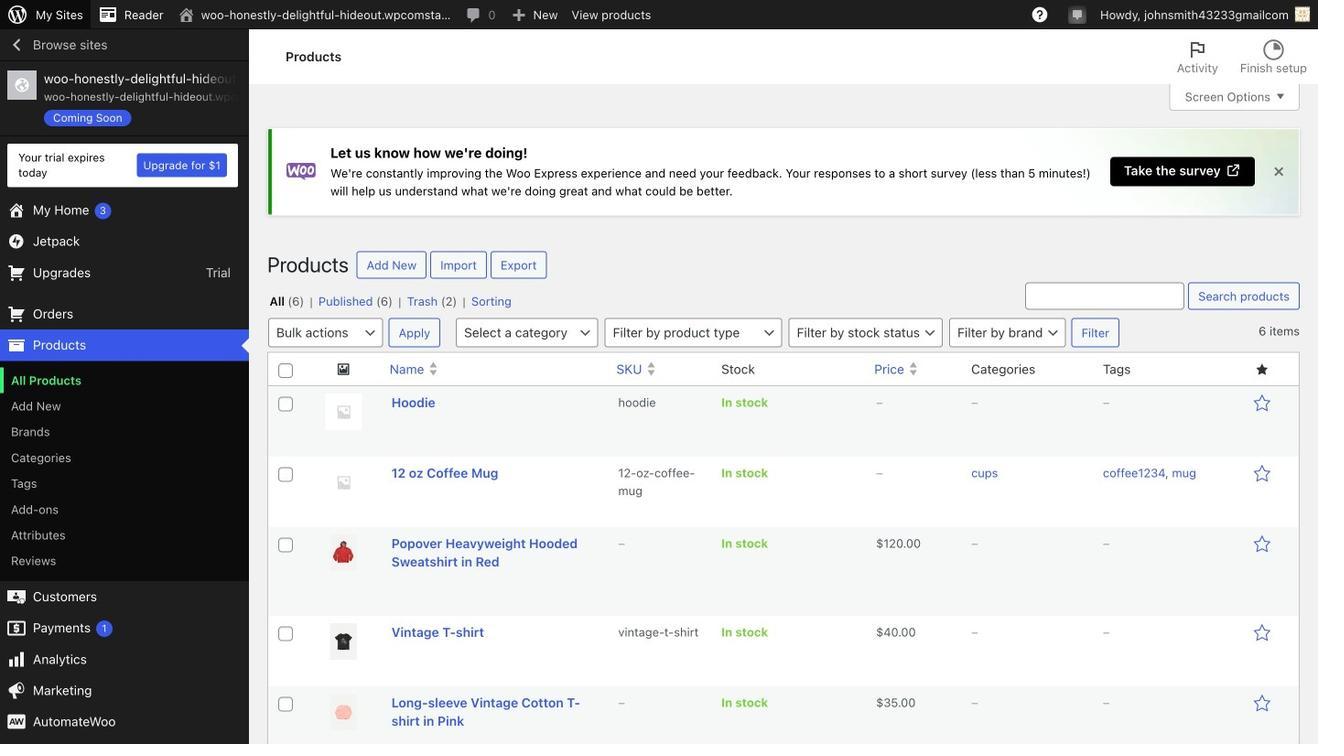 Task type: locate. For each thing, give the bounding box(es) containing it.
None checkbox
[[278, 538, 293, 552], [278, 697, 293, 712], [278, 538, 293, 552], [278, 697, 293, 712]]

None submit
[[1188, 282, 1300, 310], [389, 318, 440, 347], [1072, 318, 1120, 347], [1188, 282, 1300, 310], [389, 318, 440, 347], [1072, 318, 1120, 347]]

None checkbox
[[278, 363, 293, 378], [278, 397, 293, 412], [278, 467, 293, 482], [278, 627, 293, 641], [278, 363, 293, 378], [278, 397, 293, 412], [278, 467, 293, 482], [278, 627, 293, 641]]

None search field
[[1025, 282, 1185, 310]]

tab list
[[1166, 29, 1318, 84]]

placeholder image
[[325, 464, 362, 501]]

toolbar navigation
[[0, 0, 1318, 33]]



Task type: describe. For each thing, give the bounding box(es) containing it.
take the survey image
[[1226, 163, 1241, 178]]

notification image
[[1070, 6, 1085, 21]]

placeholder image
[[325, 394, 362, 430]]

main menu navigation
[[0, 29, 249, 744]]



Task type: vqa. For each thing, say whether or not it's contained in the screenshot.
right the
no



